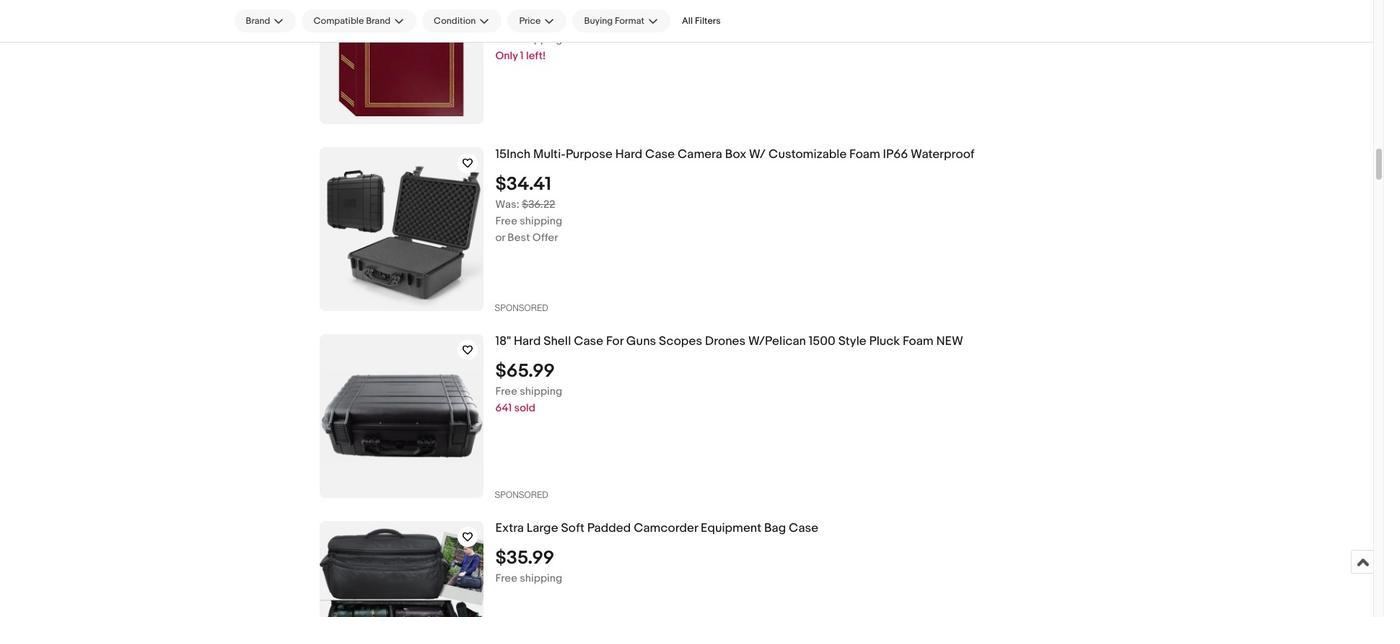 Task type: locate. For each thing, give the bounding box(es) containing it.
free for $65.99
[[495, 384, 517, 398]]

shipping down $36.22
[[520, 214, 562, 228]]

1 vertical spatial foam
[[903, 334, 934, 349]]

shipping down $35.99
[[520, 571, 562, 585]]

15inch multi-purpose hard case camera box w/ customizable foam ip66 waterproof image
[[319, 147, 483, 311]]

condition button
[[422, 9, 502, 32]]

shipping for $5.96
[[520, 32, 562, 46]]

only
[[495, 49, 518, 63]]

sponsored for $65.99
[[495, 490, 548, 500]]

sponsored for $34.41
[[495, 303, 548, 313]]

2 free from the top
[[495, 214, 517, 228]]

shipping inside $5.96 free shipping only 1 left!
[[520, 32, 562, 46]]

$34.41
[[495, 173, 551, 195]]

free inside $5.96 free shipping only 1 left!
[[495, 32, 517, 46]]

compatible
[[314, 15, 364, 27]]

$34.41 was: $36.22 free shipping or best offer
[[495, 173, 562, 244]]

ip66
[[883, 147, 908, 162]]

foam left new
[[903, 334, 934, 349]]

camera
[[678, 147, 722, 162]]

free
[[495, 32, 517, 46], [495, 214, 517, 228], [495, 384, 517, 398], [495, 571, 517, 585]]

2 horizontal spatial case
[[789, 521, 818, 535]]

1 shipping from the top
[[520, 32, 562, 46]]

18" hard shell case for guns scopes drones w/pelican 1500 style pluck foam new link
[[495, 334, 1213, 349]]

free for $35.99
[[495, 571, 517, 585]]

free for $5.96
[[495, 32, 517, 46]]

shipping inside $35.99 free shipping
[[520, 571, 562, 585]]

0 vertical spatial foam
[[849, 147, 880, 162]]

shipping up left!
[[520, 32, 562, 46]]

0 horizontal spatial foam
[[849, 147, 880, 162]]

shipping
[[520, 32, 562, 46], [520, 214, 562, 228], [520, 384, 562, 398], [520, 571, 562, 585]]

2 vertical spatial case
[[789, 521, 818, 535]]

2 sponsored from the top
[[495, 490, 548, 500]]

3 free from the top
[[495, 384, 517, 398]]

sponsored up extra
[[495, 490, 548, 500]]

15inch
[[495, 147, 531, 162]]

case left camera
[[645, 147, 675, 162]]

free down $35.99
[[495, 571, 517, 585]]

bag
[[764, 521, 786, 535]]

hard right purpose
[[615, 147, 642, 162]]

shipping for $35.99
[[520, 571, 562, 585]]

1 sponsored from the top
[[495, 303, 548, 313]]

w/
[[749, 147, 766, 162]]

shipping up the sold
[[520, 384, 562, 398]]

best
[[508, 231, 530, 244]]

0 horizontal spatial hard
[[514, 334, 541, 349]]

0 horizontal spatial brand
[[246, 15, 270, 27]]

$5.96 free shipping only 1 left!
[[495, 8, 562, 63]]

hard right 18"
[[514, 334, 541, 349]]

1 vertical spatial hard
[[514, 334, 541, 349]]

15inch multi-purpose hard case camera box w/ customizable foam ip66 waterproof link
[[495, 147, 1213, 162]]

1500
[[809, 334, 836, 349]]

foam left ip66
[[849, 147, 880, 162]]

sponsored
[[495, 303, 548, 313], [495, 490, 548, 500]]

3 shipping from the top
[[520, 384, 562, 398]]

price button
[[508, 9, 567, 32]]

left!
[[526, 49, 546, 63]]

all filters button
[[676, 9, 727, 32]]

for
[[606, 334, 624, 349]]

0 vertical spatial sponsored
[[495, 303, 548, 313]]

foam inside the 15inch multi-purpose hard case camera box w/ customizable foam ip66 waterproof link
[[849, 147, 880, 162]]

hard
[[615, 147, 642, 162], [514, 334, 541, 349]]

1 horizontal spatial case
[[645, 147, 675, 162]]

0 horizontal spatial case
[[574, 334, 603, 349]]

brand
[[246, 15, 270, 27], [366, 15, 390, 27]]

foam inside 18" hard shell case for guns scopes drones w/pelican 1500 style pluck foam new link
[[903, 334, 934, 349]]

free down the was:
[[495, 214, 517, 228]]

4 free from the top
[[495, 571, 517, 585]]

shipping inside the $65.99 free shipping 641 sold
[[520, 384, 562, 398]]

1 horizontal spatial hard
[[615, 147, 642, 162]]

was:
[[495, 198, 519, 211]]

641
[[495, 401, 512, 415]]

1 brand from the left
[[246, 15, 270, 27]]

offer
[[532, 231, 558, 244]]

compatible brand
[[314, 15, 390, 27]]

case right bag
[[789, 521, 818, 535]]

sold
[[514, 401, 535, 415]]

1
[[520, 49, 524, 63]]

free inside the $65.99 free shipping 641 sold
[[495, 384, 517, 398]]

1 horizontal spatial brand
[[366, 15, 390, 27]]

buying format button
[[573, 9, 670, 32]]

1 free from the top
[[495, 32, 517, 46]]

free up the only
[[495, 32, 517, 46]]

free up "641"
[[495, 384, 517, 398]]

$5.96
[[495, 8, 542, 30]]

camcorder
[[634, 521, 698, 535]]

$35.99 free shipping
[[495, 547, 562, 585]]

$65.99 free shipping 641 sold
[[495, 360, 562, 415]]

1 vertical spatial sponsored
[[495, 490, 548, 500]]

0 vertical spatial case
[[645, 147, 675, 162]]

large
[[527, 521, 558, 535]]

foam
[[849, 147, 880, 162], [903, 334, 934, 349]]

case left for
[[574, 334, 603, 349]]

guns
[[626, 334, 656, 349]]

4 shipping from the top
[[520, 571, 562, 585]]

pluck
[[869, 334, 900, 349]]

free inside $35.99 free shipping
[[495, 571, 517, 585]]

sponsored up 18"
[[495, 303, 548, 313]]

case
[[645, 147, 675, 162], [574, 334, 603, 349], [789, 521, 818, 535]]

1 horizontal spatial foam
[[903, 334, 934, 349]]

buying format
[[584, 15, 644, 27]]

2 brand from the left
[[366, 15, 390, 27]]

2 shipping from the top
[[520, 214, 562, 228]]



Task type: vqa. For each thing, say whether or not it's contained in the screenshot.
1000XM5/L
no



Task type: describe. For each thing, give the bounding box(es) containing it.
18" hard shell case for guns scopes drones w/pelican 1500 style pluck foam new
[[495, 334, 963, 349]]

scopes
[[659, 334, 702, 349]]

price
[[519, 15, 541, 27]]

format
[[615, 15, 644, 27]]

18"
[[495, 334, 511, 349]]

$36.22
[[522, 198, 555, 211]]

or
[[495, 231, 505, 244]]

$65.99
[[495, 360, 555, 382]]

condition
[[434, 15, 476, 27]]

extra
[[495, 521, 524, 535]]

shipping inside $34.41 was: $36.22 free shipping or best offer
[[520, 214, 562, 228]]

extra large soft padded camcorder equipment bag case
[[495, 521, 818, 535]]

0 vertical spatial hard
[[615, 147, 642, 162]]

18" hard shell case for guns scopes drones w/pelican 1500 style pluck foam new image
[[319, 370, 483, 462]]

soft
[[561, 521, 585, 535]]

style
[[838, 334, 866, 349]]

compatible brand button
[[302, 9, 416, 32]]

brand button
[[234, 9, 296, 32]]

padded
[[587, 521, 631, 535]]

multi-
[[533, 147, 566, 162]]

purpose
[[566, 147, 613, 162]]

customizable
[[769, 147, 847, 162]]

extra large soft padded camcorder equipment bag case image
[[319, 527, 483, 617]]

15inch multi-purpose hard case camera box w/ customizable foam ip66 waterproof
[[495, 147, 975, 162]]

filters
[[695, 15, 721, 27]]

free inside $34.41 was: $36.22 free shipping or best offer
[[495, 214, 517, 228]]

shell
[[544, 334, 571, 349]]

shipping for $65.99
[[520, 384, 562, 398]]

all
[[682, 15, 693, 27]]

extra large soft padded camcorder equipment bag case link
[[495, 521, 1213, 536]]

all filters
[[682, 15, 721, 27]]

waterproof
[[911, 147, 975, 162]]

w/pelican
[[748, 334, 806, 349]]

1 vertical spatial case
[[574, 334, 603, 349]]

buying
[[584, 15, 613, 27]]

new
[[936, 334, 963, 349]]

equipment
[[701, 521, 762, 535]]

pioneer photo albums a4-100 burgundy red photo album 100 pockets 4"x6" image
[[319, 0, 483, 124]]

drones
[[705, 334, 746, 349]]

box
[[725, 147, 746, 162]]

$35.99
[[495, 547, 554, 569]]



